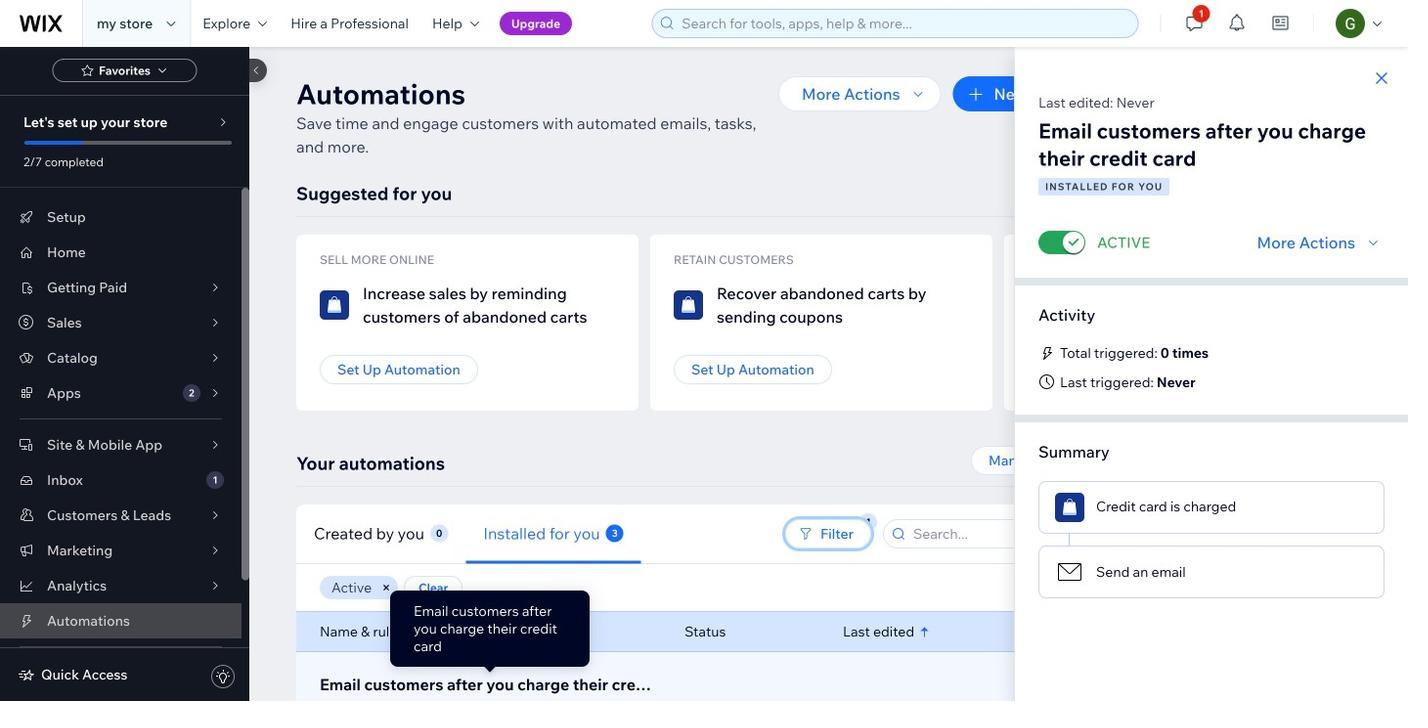 Task type: locate. For each thing, give the bounding box(es) containing it.
2 vertical spatial category image
[[1055, 558, 1085, 587]]

0 vertical spatial category image
[[674, 291, 703, 320]]

list
[[296, 235, 1409, 411]]

category image
[[674, 291, 703, 320], [1055, 493, 1085, 522], [1055, 558, 1085, 587]]

tab list
[[296, 504, 727, 564]]

category image
[[320, 291, 349, 320]]



Task type: describe. For each thing, give the bounding box(es) containing it.
1 vertical spatial category image
[[1055, 493, 1085, 522]]

Search... field
[[908, 520, 1111, 548]]

Search for tools, apps, help & more... field
[[676, 10, 1132, 37]]

sidebar element
[[0, 47, 267, 701]]



Task type: vqa. For each thing, say whether or not it's contained in the screenshot.
Read
no



